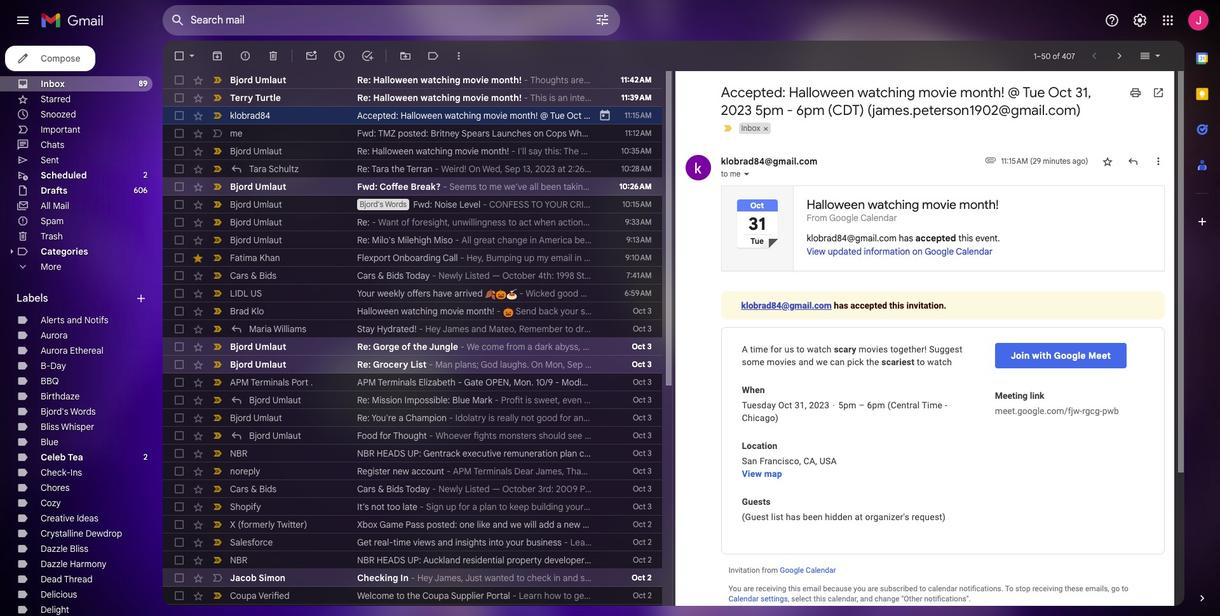 Task type: vqa. For each thing, say whether or not it's contained in the screenshot.
13th row from the top Draft
no



Task type: locate. For each thing, give the bounding box(es) containing it.
oct inside accepted: halloween watching movie month! @ tue oct 31, 2023 5pm - 6pm (cdt) (james.peterson1902@gmail.com) "link"
[[567, 110, 582, 121]]

dazzle harmony
[[41, 559, 106, 570]]

apm terminals elizabeth - gate open, mon. 10/9 - modified gate hours
[[357, 377, 645, 388]]

23 row from the top
[[163, 463, 662, 481]]

0 horizontal spatial has
[[786, 512, 801, 523]]

1 today from the top
[[406, 270, 430, 282]]

get real-time views and insights into your business -
[[357, 537, 571, 549]]

bliss down 'crystalline dewdrop'
[[70, 544, 88, 555]]

2 vertical spatial important mainly because you often read messages with this label., sent to my address switch
[[211, 359, 224, 371]]

2
[[143, 170, 147, 180], [143, 453, 147, 462], [648, 520, 652, 530], [648, 538, 652, 547], [648, 556, 652, 565], [648, 573, 652, 583], [648, 591, 652, 601]]

bjord's for bjord's words fwd: noise level -
[[360, 200, 384, 209]]

4 important according to google magic., sent to my address switch from the top
[[211, 323, 224, 336]]

bbq
[[41, 376, 59, 387]]

0 horizontal spatial tue
[[550, 110, 565, 121]]

we left will on the left
[[510, 519, 522, 531]]

important mainly because it was sent directly to you., sent to my address switch
[[211, 341, 224, 353]]

the right pick
[[867, 357, 880, 367]]

and inside labels "navigation"
[[67, 315, 82, 326]]

receiving right the stop
[[1033, 585, 1063, 594]]

0 vertical spatial accepted
[[916, 233, 957, 244]]

1 vertical spatial re: halloween watching movie month! -
[[357, 92, 531, 104]]

1 horizontal spatial tue
[[751, 236, 764, 246]]

google inside halloween watching movie month! from google calendar
[[830, 212, 859, 224]]

0 horizontal spatial inbox
[[41, 78, 65, 90]]

1 vertical spatial inbox
[[742, 123, 761, 133]]

0 horizontal spatial view
[[742, 469, 762, 479]]

row containing me
[[163, 125, 681, 142]]

cars & bids for 7:41 am
[[230, 270, 277, 282]]

2 coupa from the left
[[423, 591, 449, 602]]

time up some
[[750, 345, 769, 355]]

2 are from the left
[[868, 585, 879, 594]]

1 horizontal spatial watch
[[928, 357, 952, 367]]

1 horizontal spatial tara
[[372, 163, 389, 175]]

1 cars & bids today - from the top
[[357, 270, 439, 282]]

3 re: halloween watching movie month! - from the top
[[357, 146, 518, 157]]

impossible:
[[405, 395, 450, 406]]

28 row from the top
[[163, 552, 675, 570]]

1 vertical spatial bjord's
[[41, 406, 68, 418]]

2 aurora from the top
[[41, 345, 68, 357]]

1 vertical spatial me
[[730, 169, 741, 179]]

1 vertical spatial today
[[406, 484, 430, 495]]

calendar settings link
[[729, 595, 788, 604]]

🍂 image
[[485, 289, 496, 300]]

movies
[[859, 345, 888, 355], [767, 357, 797, 367]]

cars & bids today -
[[357, 270, 439, 282], [357, 484, 439, 495]]

important mainly because you often read messages with this label., sent to my address switch for re: halloween watching movie month! -
[[211, 145, 224, 158]]

0 horizontal spatial accepted:
[[357, 110, 399, 121]]

fwd: down break?
[[413, 199, 432, 210]]

tara left schultz
[[249, 163, 267, 175]]

None search field
[[163, 5, 620, 36]]

1 tara from the left
[[249, 163, 267, 175]]

1 horizontal spatial 2023
[[721, 102, 752, 119]]

1 important according to google magic., sent to my address switch from the top
[[211, 181, 224, 193]]

(cdt)
[[828, 102, 865, 119], [666, 110, 689, 121]]

labels navigation
[[0, 41, 163, 617]]

0 horizontal spatial new
[[393, 466, 409, 477]]

bliss
[[41, 421, 59, 433], [70, 544, 88, 555]]

row containing terry turtle
[[163, 89, 662, 107]]

1 vertical spatial heads
[[377, 555, 406, 566]]

4 row from the top
[[163, 125, 681, 142]]

2023 inside "link"
[[597, 110, 617, 121]]

2 row from the top
[[163, 89, 662, 107]]

1 vertical spatial accepted
[[851, 301, 888, 311]]

fwd: for fwd: coffee break? -
[[357, 181, 378, 193]]

today
[[406, 270, 430, 282], [406, 484, 430, 495]]

2 important mainly because it was sent directly to you., sent only to me switch from the top
[[211, 234, 224, 247]]

terminals left "port"
[[251, 377, 289, 388]]

0 horizontal spatial me
[[230, 128, 243, 139]]

cars & bids today - up weekly
[[357, 270, 439, 282]]

request)
[[912, 512, 946, 523]]

2 re: from the top
[[357, 92, 371, 104]]

accepted: up tmz
[[357, 110, 399, 121]]

1 vertical spatial important mainly because you often read messages with this label., sent to my address switch
[[211, 216, 224, 229]]

of inside row
[[402, 341, 411, 353]]

maria down "klo"
[[249, 324, 272, 335]]

today down onboarding
[[406, 270, 430, 282]]

2 receiving from the left
[[1033, 585, 1063, 594]]

1 horizontal spatial terminals
[[378, 377, 416, 388]]

1 aurora from the top
[[41, 330, 68, 341]]

list
[[772, 512, 784, 523]]

thought
[[393, 430, 427, 442]]

inbox inside labels "navigation"
[[41, 78, 65, 90]]

0 vertical spatial for
[[771, 345, 782, 355]]

1 vertical spatial 31,
[[584, 110, 594, 121]]

fwd: coffee break? -
[[357, 181, 450, 193]]

5 row from the top
[[163, 142, 662, 160]]

29 row from the top
[[163, 570, 662, 587]]

san
[[742, 456, 758, 467]]

heads for gentrack
[[377, 448, 406, 460]]

1 horizontal spatial are
[[868, 585, 879, 594]]

tara
[[249, 163, 267, 175], [372, 163, 389, 175]]

this for email
[[789, 585, 801, 594]]

has up scary
[[834, 301, 849, 311]]

1 vertical spatial we
[[510, 519, 522, 531]]

has for invitation.
[[834, 301, 849, 311]]

2 dazzle from the top
[[41, 559, 68, 570]]

1 vertical spatial accepted:
[[357, 110, 399, 121]]

movie inside halloween watching movie month! from google calendar
[[922, 197, 957, 213]]

18 row from the top
[[163, 374, 662, 392]]

calendar up email
[[806, 566, 836, 575]]

1 apm from the left
[[230, 377, 249, 388]]

2 apm from the left
[[357, 377, 376, 388]]

watching inside halloween watching movie month! from google calendar
[[868, 197, 920, 213]]

has inside klobrad84@gmail.com has accepted this event. view updated information on google calendar
[[899, 233, 914, 244]]

verified
[[259, 591, 290, 602]]

and inside you are receiving this email because you are subscribed to calendar notifications. to stop receiving these emails, go to calendar settings , select this calendar, and change "other notifications".
[[860, 595, 873, 604]]

af...
[[666, 128, 681, 139]]

1 heads from the top
[[377, 448, 406, 460]]

tue up cops
[[550, 110, 565, 121]]

Not starred checkbox
[[1101, 155, 1114, 168]]

ca,
[[804, 456, 818, 467]]

re:
[[357, 74, 371, 86], [357, 92, 371, 104], [357, 146, 370, 157], [357, 163, 370, 175], [357, 217, 370, 228], [357, 235, 370, 246], [357, 341, 371, 353], [357, 359, 371, 371], [357, 395, 370, 406], [357, 413, 370, 424]]

important according to google magic., sent to my address switch for 10:26 am
[[211, 181, 224, 193]]

elizabeth
[[419, 377, 456, 388]]

row containing klobrad84
[[163, 107, 828, 125]]

select
[[792, 595, 812, 604]]

words up the whisper
[[70, 406, 96, 418]]

klobrad84@gmail.com for klobrad84@gmail.com has accepted this invitation.
[[742, 301, 832, 311]]

1 vertical spatial blue
[[41, 437, 58, 448]]

this down email
[[814, 595, 826, 604]]

2 vertical spatial tue
[[751, 236, 764, 246]]

this inside klobrad84@gmail.com has accepted this event. view updated information on google calendar
[[959, 233, 974, 244]]

and right "like"
[[493, 519, 508, 531]]

posted: inside 'link'
[[427, 519, 457, 531]]

bjord's inside bjord's words fwd: noise level -
[[360, 200, 384, 209]]

bjord
[[230, 74, 253, 86], [230, 146, 251, 157], [230, 181, 253, 193], [230, 199, 251, 210], [230, 217, 251, 228], [230, 235, 251, 246], [230, 341, 253, 353], [230, 359, 253, 371], [249, 395, 270, 406], [230, 413, 251, 424], [249, 430, 270, 442]]

klobrad84@gmail.com for klobrad84@gmail.com has accepted this event. view updated information on google calendar
[[807, 233, 897, 244]]

late
[[403, 502, 418, 513]]

blue up celeb
[[41, 437, 58, 448]]

terminals for elizabeth
[[378, 377, 416, 388]]

for left us
[[771, 345, 782, 355]]

0 horizontal spatial (cdt)
[[666, 110, 689, 121]]

15 row from the top
[[163, 320, 1106, 338]]

tue down "1"
[[1023, 84, 1046, 101]]

0 vertical spatial inbox
[[41, 78, 65, 90]]

cars & bids down the fatima khan
[[230, 270, 277, 282]]

2 today from the top
[[406, 484, 430, 495]]

11:15 am inside cell
[[1002, 156, 1029, 166]]

important mainly because you often read messages with this label., sent to my address switch for re: -
[[211, 216, 224, 229]]

up:
[[408, 448, 421, 460], [408, 555, 421, 566]]

too
[[387, 502, 400, 513]]

0 vertical spatial heads
[[377, 448, 406, 460]]

inbox up show details image
[[742, 123, 761, 133]]

11:15 am
[[625, 111, 652, 120], [1002, 156, 1029, 166]]

2 up: from the top
[[408, 555, 421, 566]]

tue down 31
[[751, 236, 764, 246]]

11:15 am (29 minutes ago)
[[1002, 156, 1089, 166]]

1 important according to google magic., sent only to me switch from the top
[[211, 270, 224, 282]]

on right information
[[913, 246, 923, 257]]

re: halloween watching movie month! - down labels image
[[357, 74, 531, 86]]

dazzle
[[41, 544, 68, 555], [41, 559, 68, 570]]

0 horizontal spatial @
[[540, 110, 548, 121]]

0 horizontal spatial movies
[[767, 357, 797, 367]]

month! inside "link"
[[510, 110, 538, 121]]

1 horizontal spatial we
[[816, 357, 828, 367]]

bjord's inside labels "navigation"
[[41, 406, 68, 418]]

bjord's words link
[[41, 406, 96, 418]]

7 row from the top
[[163, 178, 662, 196]]

simon
[[259, 573, 286, 584]]

important according to google magic., sent only to me switch
[[211, 270, 224, 282], [211, 287, 224, 300], [211, 376, 224, 389], [211, 448, 224, 460], [211, 465, 224, 478], [211, 483, 224, 496], [211, 501, 224, 514]]

1 horizontal spatial gate
[[600, 377, 619, 388]]

2 gate from the left
[[600, 377, 619, 388]]

1 important mainly because it was sent directly to you., sent only to me switch from the top
[[211, 163, 224, 175]]

cars up lidl
[[230, 270, 249, 282]]

0 vertical spatial bjord's
[[360, 200, 384, 209]]

1 cars & bids from the top
[[230, 270, 277, 282]]

important
[[41, 124, 80, 135]]

shareholders
[[631, 448, 684, 460]]

inbox link
[[41, 78, 65, 90]]

1 horizontal spatial maria
[[1083, 324, 1106, 335]]

2 horizontal spatial 2023
[[809, 401, 830, 411]]

coupa left the supplier
[[423, 591, 449, 602]]

1 horizontal spatial 11:15 am
[[1002, 156, 1029, 166]]

0 vertical spatial cars & bids
[[230, 270, 277, 282]]

2 important mainly because you often read messages with this label., sent to my address switch from the top
[[211, 216, 224, 229]]

10:26 am
[[619, 182, 652, 191]]

apm
[[230, 377, 249, 388], [357, 377, 376, 388]]

this for event.
[[959, 233, 974, 244]]

27 row from the top
[[163, 534, 662, 552]]

0 horizontal spatial bjord's
[[41, 406, 68, 418]]

join with google meet link
[[995, 343, 1127, 372]]

(james.peterson1902@gmail.com) up inbox button
[[691, 110, 828, 121]]

accepted inside klobrad84@gmail.com has accepted this event. view updated information on google calendar
[[916, 233, 957, 244]]

1 horizontal spatial blue
[[453, 395, 470, 406]]

1 horizontal spatial has
[[834, 301, 849, 311]]

show details image
[[743, 170, 751, 178]]

& down the fatima khan
[[251, 270, 257, 282]]

time down the game
[[393, 537, 411, 549]]

nbr down food
[[357, 448, 375, 460]]

klobrad84@gmail.com inside klobrad84@gmail.com has accepted this event. view updated information on google calendar
[[807, 233, 897, 244]]

settings
[[761, 595, 788, 604]]

tab list
[[1185, 41, 1221, 571]]

6 row from the top
[[163, 160, 662, 178]]

1 50 of 407
[[1034, 51, 1076, 61]]

of for 407
[[1053, 51, 1060, 61]]

2 re: halloween watching movie month! - from the top
[[357, 92, 531, 104]]

1 vertical spatial up:
[[408, 555, 421, 566]]

me left show details image
[[730, 169, 741, 179]]

6 important according to google magic., sent only to me switch from the top
[[211, 483, 224, 496]]

0 horizontal spatial receiving
[[756, 585, 787, 594]]

and up auckland
[[438, 537, 453, 549]]

1 horizontal spatial coupa
[[423, 591, 449, 602]]

movies down us
[[767, 357, 797, 367]]

dazzle for dazzle bliss
[[41, 544, 68, 555]]

2 vertical spatial 31,
[[795, 401, 807, 411]]

brad
[[230, 306, 249, 317]]

0 horizontal spatial 2023
[[597, 110, 617, 121]]

month!
[[491, 74, 522, 86], [961, 84, 1005, 101], [491, 92, 522, 104], [510, 110, 538, 121], [481, 146, 509, 157], [960, 197, 999, 213], [466, 306, 495, 317]]

the down "in"
[[407, 591, 420, 602]]

None checkbox
[[173, 519, 186, 531], [173, 554, 186, 567], [173, 572, 186, 585], [173, 590, 186, 603], [173, 519, 186, 531], [173, 554, 186, 567], [173, 572, 186, 585], [173, 590, 186, 603]]

fwd:
[[357, 128, 376, 139], [357, 181, 378, 193], [413, 199, 432, 210]]

1 vertical spatial posted:
[[427, 519, 457, 531]]

2023 up inbox button
[[721, 102, 752, 119]]

words inside labels "navigation"
[[70, 406, 96, 418]]

calendar down event.
[[956, 246, 993, 257]]

11:15 am up the 11:12 am
[[625, 111, 652, 120]]

5 re: from the top
[[357, 217, 370, 228]]

important according to google magic., sent to my address switch
[[211, 181, 224, 193], [211, 198, 224, 211], [211, 305, 224, 318], [211, 323, 224, 336], [211, 430, 224, 442]]

1 vertical spatial has
[[834, 301, 849, 311]]

1 vertical spatial cars & bids today -
[[357, 484, 439, 495]]

cars & bids today - up too
[[357, 484, 439, 495]]

the up list
[[413, 341, 428, 353]]

0 vertical spatial up:
[[408, 448, 421, 460]]

maria up meet
[[1083, 324, 1106, 335]]

0 horizontal spatial for
[[380, 430, 391, 442]]

notifications.
[[960, 585, 1004, 594]]

of right 50 in the top right of the page
[[1053, 51, 1060, 61]]

blue inside 31 main content
[[453, 395, 470, 406]]

(james.peterson1902@gmail.com) inside "link"
[[691, 110, 828, 121]]

attachments image
[[985, 154, 998, 167]]

google right from
[[830, 212, 859, 224]]

2023 left ⋅
[[809, 401, 830, 411]]

executive
[[463, 448, 502, 460]]

0 horizontal spatial 31,
[[584, 110, 594, 121]]

0 vertical spatial a
[[399, 413, 404, 424]]

posted: up views
[[427, 519, 457, 531]]

important mainly because you often read messages with this label., sent to my address switch up important mainly because you often read messages with this label., sent only to me switch on the left of page
[[211, 216, 224, 229]]

cozy
[[41, 498, 61, 509]]

calendar down you
[[729, 595, 759, 604]]

ins
[[70, 467, 82, 479]]

1 re: from the top
[[357, 74, 371, 86]]

aurora down aurora link
[[41, 345, 68, 357]]

26 row from the top
[[163, 516, 662, 534]]

new left game in the left bottom of the page
[[564, 519, 581, 531]]

31 main content
[[163, 41, 1185, 617]]

words inside bjord's words fwd: noise level -
[[385, 200, 407, 209]]

words down coffee
[[385, 200, 407, 209]]

3 important mainly because you often read messages with this label., sent to my address switch from the top
[[211, 359, 224, 371]]

re: halloween watching movie month! - for umlaut
[[357, 74, 531, 86]]

2 horizontal spatial has
[[899, 233, 914, 244]]

important mainly because you often read messages with this label., sent to my address switch down not important switch on the left
[[211, 145, 224, 158]]

jacob simon
[[230, 573, 286, 584]]

2 cars & bids today - from the top
[[357, 484, 439, 495]]

month! inside halloween watching movie month! from google calendar
[[960, 197, 999, 213]]

today for 7:41 am
[[406, 270, 430, 282]]

view inside location san francisco, ca, usa view map
[[742, 469, 762, 479]]

1
[[1034, 51, 1037, 61]]

support image
[[1105, 13, 1120, 28]]

blue inside labels "navigation"
[[41, 437, 58, 448]]

1 re: halloween watching movie month! - from the top
[[357, 74, 531, 86]]

accepted: inside "link"
[[357, 110, 399, 121]]

xbox
[[357, 519, 378, 531]]

up: for gentrack
[[408, 448, 421, 460]]

advanced search options image
[[590, 7, 615, 32]]

"other
[[902, 595, 923, 604]]

gate up mark at left
[[464, 377, 484, 388]]

0 horizontal spatial 11:15 am
[[625, 111, 652, 120]]

re: halloween watching movie month! - up britney
[[357, 92, 531, 104]]

0 vertical spatial of
[[1053, 51, 1060, 61]]

cars & bids today - for 7:41 am
[[357, 270, 439, 282]]

this for invitation.
[[890, 301, 905, 311]]

dazzle up dead
[[41, 559, 68, 570]]

heads up checking in -
[[377, 555, 406, 566]]

aurora ethereal
[[41, 345, 103, 357]]

bjord's for bjord's words
[[41, 406, 68, 418]]

3 row from the top
[[163, 107, 828, 125]]

11 row from the top
[[163, 249, 662, 267]]

0 vertical spatial time
[[750, 345, 769, 355]]

2 terminals from the left
[[378, 377, 416, 388]]

@
[[1008, 84, 1020, 101], [540, 110, 548, 121]]

watching inside "link"
[[445, 110, 481, 121]]

0 horizontal spatial (james.peterson1902@gmail.com)
[[691, 110, 828, 121]]

when
[[742, 385, 765, 395]]

bids up shopify
[[259, 484, 277, 495]]

a right you're
[[399, 413, 404, 424]]

cars up your
[[357, 270, 376, 282]]

0 vertical spatial today
[[406, 270, 430, 282]]

and down the labels heading
[[67, 315, 82, 326]]

new left account
[[393, 466, 409, 477]]

25 row from the top
[[163, 498, 662, 516]]

has right list
[[786, 512, 801, 523]]

1 horizontal spatial accepted:
[[721, 84, 786, 101]]

11:42 am
[[621, 75, 652, 85]]

2 heads from the top
[[377, 555, 406, 566]]

has for event.
[[899, 233, 914, 244]]

0 vertical spatial re: halloween watching movie month! -
[[357, 74, 531, 86]]

2023 up did
[[597, 110, 617, 121]]

row containing x (formerly twitter)
[[163, 516, 662, 534]]

407
[[1062, 51, 1076, 61]]

0 horizontal spatial blue
[[41, 437, 58, 448]]

heads down food for thought - on the bottom of the page
[[377, 448, 406, 460]]

b-day link
[[41, 360, 66, 372]]

accepted: halloween watching movie month! @ tue oct 31, 2023 5pm - 6pm (cdt) (james.peterson1902@gmail.com)
[[721, 84, 1092, 119], [357, 110, 828, 121]]

halloween inside halloween watching movie month! from google calendar
[[807, 197, 865, 213]]

bliss up blue link
[[41, 421, 59, 433]]

1 row from the top
[[163, 71, 662, 89]]

categories
[[41, 246, 88, 257]]

🎃 image right arrived
[[496, 289, 507, 300]]

up: down thought
[[408, 448, 421, 460]]

gmail image
[[41, 8, 110, 33]]

1 horizontal spatial apm
[[357, 377, 376, 388]]

more image
[[453, 50, 465, 62]]

🎃 image
[[496, 289, 507, 300], [503, 307, 514, 318]]

12 row from the top
[[163, 267, 662, 285]]

terminals down re: grocery list -
[[378, 377, 416, 388]]

16 row from the top
[[163, 338, 662, 356]]

spears
[[462, 128, 490, 139]]

fwd: left tmz
[[357, 128, 376, 139]]

harmony
[[70, 559, 106, 570]]

view down san
[[742, 469, 762, 479]]

row containing brad klo
[[163, 303, 662, 320]]

important mainly because you often read messages with this label., sent only to me switch
[[211, 252, 224, 264]]

delete image
[[267, 50, 280, 62]]

bjord's down birthdaze
[[41, 406, 68, 418]]

view inside klobrad84@gmail.com has accepted this event. view updated information on google calendar
[[807, 246, 826, 257]]

1 vertical spatial view
[[742, 469, 762, 479]]

1 important mainly because you often read messages with this label., sent to my address switch from the top
[[211, 145, 224, 158]]

archive image
[[211, 50, 224, 62]]

row containing shopify
[[163, 498, 662, 516]]

row containing lidl us
[[163, 285, 662, 303]]

nbr down get
[[357, 555, 375, 566]]

nbr
[[230, 448, 247, 460], [357, 448, 375, 460], [230, 555, 247, 566], [357, 555, 375, 566]]

1 horizontal spatial bjord's
[[360, 200, 384, 209]]

important mainly because it was sent directly to you., sent only to me switch
[[211, 163, 224, 175], [211, 234, 224, 247], [211, 394, 224, 407], [211, 412, 224, 425]]

1 vertical spatial 11:15 am
[[1002, 156, 1029, 166]]

and down a time for us to watch scary
[[799, 357, 814, 367]]

1 dazzle from the top
[[41, 544, 68, 555]]

3 important according to google magic., sent to my address switch from the top
[[211, 305, 224, 318]]

1 vertical spatial dazzle
[[41, 559, 68, 570]]

1 horizontal spatial 31,
[[795, 401, 807, 411]]

fwd: left coffee
[[357, 181, 378, 193]]

dead thread
[[41, 574, 93, 586]]

31, inside "link"
[[584, 110, 594, 121]]

aurora
[[41, 330, 68, 341], [41, 345, 68, 357]]

0 horizontal spatial 5pm
[[619, 110, 637, 121]]

re: mission impossible: blue mark -
[[357, 395, 501, 406]]

30 row from the top
[[163, 587, 662, 605]]

13 row from the top
[[163, 285, 662, 303]]

up: for auckland
[[408, 555, 421, 566]]

stay
[[357, 324, 375, 335]]

5 important according to google magic., sent only to me switch from the top
[[211, 465, 224, 478]]

0 vertical spatial words
[[385, 200, 407, 209]]

4 re: from the top
[[357, 163, 370, 175]]

5pm right ⋅
[[839, 401, 857, 411]]

all mail
[[41, 200, 69, 212]]

2 cars & bids from the top
[[230, 484, 277, 495]]

important mainly because it was sent directly to you., sent only to me switch for re: you're a champion
[[211, 412, 224, 425]]

0 vertical spatial 31,
[[1076, 84, 1092, 101]]

klobrad84@gmail.com up show details image
[[721, 156, 818, 167]]

tara up coffee
[[372, 163, 389, 175]]

row
[[163, 71, 662, 89], [163, 89, 662, 107], [163, 107, 828, 125], [163, 125, 681, 142], [163, 142, 662, 160], [163, 160, 662, 178], [163, 178, 662, 196], [163, 196, 662, 214], [163, 214, 662, 231], [163, 231, 662, 249], [163, 249, 662, 267], [163, 267, 662, 285], [163, 285, 662, 303], [163, 303, 662, 320], [163, 320, 1106, 338], [163, 338, 662, 356], [163, 356, 662, 374], [163, 374, 662, 392], [163, 392, 662, 409], [163, 409, 662, 427], [163, 427, 662, 445], [163, 445, 684, 463], [163, 463, 662, 481], [163, 481, 662, 498], [163, 498, 662, 516], [163, 516, 662, 534], [163, 534, 662, 552], [163, 552, 675, 570], [163, 570, 662, 587], [163, 587, 662, 605], [163, 605, 662, 617]]

0 horizontal spatial of
[[402, 341, 411, 353]]

None checkbox
[[173, 50, 186, 62], [173, 74, 186, 86], [173, 92, 186, 104], [173, 109, 186, 122], [173, 537, 186, 549], [173, 50, 186, 62], [173, 74, 186, 86], [173, 92, 186, 104], [173, 109, 186, 122], [173, 537, 186, 549]]

0 horizontal spatial words
[[70, 406, 96, 418]]

scheduled
[[41, 170, 87, 181]]

0 vertical spatial on
[[534, 128, 544, 139]]

(james.peterson1902@gmail.com) up attachments icon
[[868, 102, 1081, 119]]

register new account -
[[357, 466, 453, 477]]

this left event.
[[959, 233, 974, 244]]

a inside 'link'
[[557, 519, 562, 531]]

level
[[460, 199, 481, 210]]

dazzle down crystalline
[[41, 544, 68, 555]]

1 maria from the left
[[249, 324, 272, 335]]

0 horizontal spatial time
[[393, 537, 411, 549]]

on inside klobrad84@gmail.com has accepted this event. view updated information on google calendar
[[913, 246, 923, 257]]

1 horizontal spatial receiving
[[1033, 585, 1063, 594]]

important mainly because you often read messages with this label., sent to my address switch
[[211, 145, 224, 158], [211, 216, 224, 229], [211, 359, 224, 371]]

11:15 am for 11:15 am
[[625, 111, 652, 120]]

1 vertical spatial @
[[540, 110, 548, 121]]

snooze image
[[333, 50, 346, 62]]

0 vertical spatial important mainly because you often read messages with this label., sent to my address switch
[[211, 145, 224, 158]]

oct 2 for welcome to the coupa supplier portal -
[[633, 591, 652, 601]]

accepted for invitation.
[[851, 301, 888, 311]]

words for bjord's words
[[70, 406, 96, 418]]

0 vertical spatial view
[[807, 246, 826, 257]]

oct 2 for get real-time views and insights into your business -
[[633, 538, 652, 547]]

14 row from the top
[[163, 303, 662, 320]]

have
[[433, 288, 452, 299]]

nbr heads up: auckland residential property developer placed in receivership link
[[357, 554, 675, 567]]

klobrad84@gmail.com up us
[[742, 301, 832, 311]]

today for oct 3
[[406, 484, 430, 495]]

9:33 am
[[625, 217, 652, 227]]

1 up: from the top
[[408, 448, 421, 460]]

- inside when tuesday oct 31, 2023 ⋅ 5pm – 6pm (central time - chicago)
[[945, 401, 948, 411]]

0 vertical spatial has
[[899, 233, 914, 244]]

oct inside oct 31 tue
[[751, 201, 764, 210]]

4 important mainly because it was sent directly to you., sent only to me switch from the top
[[211, 412, 224, 425]]

Search mail text field
[[191, 14, 559, 27]]

mail
[[53, 200, 69, 212]]

compose
[[41, 53, 80, 64]]

1 vertical spatial on
[[913, 246, 923, 257]]

2 horizontal spatial 5pm
[[839, 401, 857, 411]]

1 vertical spatial aurora
[[41, 345, 68, 357]]

row containing tara schultz
[[163, 160, 662, 178]]

sent
[[41, 154, 59, 166]]

me right not important switch on the left
[[230, 128, 243, 139]]

from
[[807, 212, 828, 224]]

of right the gorge
[[402, 341, 411, 353]]

24 row from the top
[[163, 481, 662, 498]]

re: -
[[357, 217, 378, 228]]

–
[[859, 401, 865, 411]]

view updated information on google calendar link
[[807, 246, 993, 257]]

watch down suggest
[[928, 357, 952, 367]]

labels heading
[[17, 292, 135, 305]]

2 tara from the left
[[372, 163, 389, 175]]

5pm up inbox button
[[756, 102, 784, 119]]

row containing jacob simon
[[163, 570, 662, 587]]

and down you
[[860, 595, 873, 604]]

inbox inside button
[[742, 123, 761, 133]]

1 vertical spatial cars & bids
[[230, 484, 277, 495]]

not starred image
[[1101, 155, 1114, 168]]

accepted for event.
[[916, 233, 957, 244]]

halloween inside "link"
[[401, 110, 443, 121]]

2 maria from the left
[[1083, 324, 1106, 335]]

1 horizontal spatial words
[[385, 200, 407, 209]]

lidl
[[230, 288, 249, 299]]

1 vertical spatial words
[[70, 406, 96, 418]]

apm up mission
[[357, 377, 376, 388]]

9 re: from the top
[[357, 395, 370, 406]]

invitation.
[[907, 301, 947, 311]]

2 important according to google magic., sent to my address switch from the top
[[211, 198, 224, 211]]

accepted up view updated information on google calendar link
[[916, 233, 957, 244]]

some
[[742, 357, 765, 367]]

10:28 am
[[622, 164, 652, 174]]

map
[[765, 469, 782, 479]]

regards,
[[1048, 324, 1081, 335]]

1 terminals from the left
[[251, 377, 289, 388]]

0 vertical spatial @
[[1008, 84, 1020, 101]]

important mainly because you often read messages with this label., sent to my address switch down important mainly because it was sent directly to you., sent to my address switch
[[211, 359, 224, 371]]

heads for auckland
[[377, 555, 406, 566]]

and
[[67, 315, 82, 326], [799, 357, 814, 367], [493, 519, 508, 531], [438, 537, 453, 549], [860, 595, 873, 604]]

6pm inside when tuesday oct 31, 2023 ⋅ 5pm – 6pm (central time - chicago)
[[867, 401, 886, 411]]

a right the add
[[557, 519, 562, 531]]

1 horizontal spatial new
[[564, 519, 581, 531]]

minutes
[[1043, 156, 1071, 166]]



Task type: describe. For each thing, give the bounding box(es) containing it.
labels image
[[427, 50, 440, 62]]

10 row from the top
[[163, 231, 662, 249]]

meet.google.com/fjw-rgcg-pwb link
[[995, 405, 1119, 418]]

🍝 image
[[507, 289, 517, 300]]

jacob
[[230, 573, 257, 584]]

0 vertical spatial new
[[393, 466, 409, 477]]

link
[[1030, 391, 1045, 401]]

the up coffee
[[391, 163, 405, 175]]

settings image
[[1133, 13, 1148, 28]]

tea
[[68, 452, 83, 463]]

not important switch
[[211, 127, 224, 140]]

terran
[[407, 163, 433, 175]]

chats
[[41, 139, 64, 151]]

guests
[[742, 497, 771, 507]]

toggle split pane mode image
[[1139, 50, 1152, 62]]

view map link
[[742, 468, 782, 481]]

re: you're a champion -
[[357, 413, 456, 424]]

like
[[477, 519, 491, 531]]

klobrad84@gmail.com for klobrad84@gmail.com
[[721, 156, 818, 167]]

inbox for inbox button
[[742, 123, 761, 133]]

11:15 am (29 minutes ago) cell
[[1002, 155, 1089, 168]]

aurora for aurora ethereal
[[41, 345, 68, 357]]

1 coupa from the left
[[230, 591, 257, 602]]

new inside 'link'
[[564, 519, 581, 531]]

movie inside "link"
[[484, 110, 508, 121]]

1 horizontal spatial (cdt)
[[828, 102, 865, 119]]

calendar event image
[[599, 109, 611, 122]]

tue inside oct 31 tue
[[751, 236, 764, 246]]

information
[[864, 246, 911, 257]]

to right us
[[797, 345, 805, 355]]

important mainly because it was sent directly to you., sent only to me switch for re: tara the terran
[[211, 163, 224, 175]]

milehigh
[[398, 235, 432, 246]]

brad klo
[[230, 306, 264, 317]]

10 re: from the top
[[357, 413, 370, 424]]

8 row from the top
[[163, 196, 662, 214]]

klo
[[251, 306, 264, 317]]

you
[[854, 585, 866, 594]]

0 vertical spatial 🎃 image
[[496, 289, 507, 300]]

to down "in"
[[397, 591, 405, 602]]

5pm inside "link"
[[619, 110, 637, 121]]

1 gate from the left
[[464, 377, 484, 388]]

and inside 'link'
[[493, 519, 508, 531]]

cozy link
[[41, 498, 61, 509]]

1 horizontal spatial (james.peterson1902@gmail.com)
[[868, 102, 1081, 119]]

meeting
[[995, 391, 1028, 401]]

game
[[380, 519, 404, 531]]

scary
[[834, 345, 857, 355]]

re: halloween watching movie month! - for turtle
[[357, 92, 531, 104]]

2 for salesforce
[[648, 538, 652, 547]]

0 vertical spatial posted:
[[398, 128, 429, 139]]

the inside movies together! suggest some movies and we can pick the
[[867, 357, 880, 367]]

31, inside when tuesday oct 31, 2023 ⋅ 5pm – 6pm (central time - chicago)
[[795, 401, 807, 411]]

4 important according to google magic., sent only to me switch from the top
[[211, 448, 224, 460]]

check-ins
[[41, 467, 82, 479]]

9 row from the top
[[163, 214, 662, 231]]

& up shopify
[[251, 484, 257, 495]]

1 vertical spatial time
[[393, 537, 411, 549]]

google right "from"
[[780, 566, 804, 575]]

pick
[[848, 357, 864, 367]]

chats link
[[41, 139, 64, 151]]

row containing coupa verified
[[163, 587, 662, 605]]

halloween watching movie month! from google calendar
[[807, 197, 999, 224]]

bliss whisper link
[[41, 421, 94, 433]]

we inside movies together! suggest some movies and we can pick the
[[816, 357, 828, 367]]

21 row from the top
[[163, 427, 662, 445]]

tue inside accepted: halloween watching movie month! @ tue oct 31, 2023 5pm - 6pm (cdt) (james.peterson1902@gmail.com) "link"
[[550, 110, 565, 121]]

we inside 'link'
[[510, 519, 522, 531]]

1 vertical spatial for
[[380, 430, 391, 442]]

in
[[617, 555, 624, 566]]

criticised
[[580, 448, 617, 460]]

modified
[[562, 377, 598, 388]]

cars & bids for oct 3
[[230, 484, 277, 495]]

one
[[460, 519, 475, 531]]

dead
[[41, 574, 62, 586]]

fwd: for fwd: tmz posted: britney spears launches on cops who did welfare check af...
[[357, 128, 376, 139]]

& up 'not'
[[378, 484, 384, 495]]

auckland
[[423, 555, 461, 566]]

7 important according to google magic., sent only to me switch from the top
[[211, 501, 224, 514]]

more
[[41, 261, 61, 273]]

alerts and notifs link
[[41, 315, 108, 326]]

celeb tea
[[41, 452, 83, 463]]

calendar inside you are receiving this email because you are subscribed to calendar notifications. to stop receiving these emails, go to calendar settings , select this calendar, and change "other notifications".
[[729, 595, 759, 604]]

launches
[[492, 128, 532, 139]]

move to image
[[399, 50, 412, 62]]

chicago)
[[742, 413, 779, 423]]

flexport
[[357, 252, 391, 264]]

view for klobrad84@gmail.com has accepted this event. view updated information on google calendar
[[807, 246, 826, 257]]

22 row from the top
[[163, 445, 684, 463]]

google inside klobrad84@gmail.com has accepted this event. view updated information on google calendar
[[925, 246, 954, 257]]

remuneration
[[504, 448, 558, 460]]

@ inside "link"
[[540, 110, 548, 121]]

11:15 am for 11:15 am (29 minutes ago)
[[1002, 156, 1029, 166]]

gentrack
[[424, 448, 460, 460]]

klobrad84@gmail.com link
[[742, 301, 832, 311]]

dazzle harmony link
[[41, 559, 106, 570]]

has inside guests (guest list has been hidden at organizer's request)
[[786, 512, 801, 523]]

go
[[1112, 585, 1120, 594]]

oct 2 for checking in -
[[632, 573, 652, 583]]

6pm inside accepted: halloween watching movie month! @ tue oct 31, 2023 5pm - 6pm (cdt) (james.peterson1902@gmail.com) "link"
[[645, 110, 663, 121]]

weekly
[[377, 288, 405, 299]]

0 horizontal spatial a
[[399, 413, 404, 424]]

3 important according to google magic., sent only to me switch from the top
[[211, 376, 224, 389]]

important mainly because it was sent directly to you., sent only to me switch for re: milo's milehigh miso
[[211, 234, 224, 247]]

20 row from the top
[[163, 409, 662, 427]]

1 receiving from the left
[[756, 585, 787, 594]]

pwb
[[1103, 406, 1119, 416]]

row containing maria williams
[[163, 320, 1106, 338]]

nbr up noreply
[[230, 448, 247, 460]]

row containing fatima khan
[[163, 249, 662, 267]]

google down the best regards, maria
[[1054, 350, 1086, 362]]

views
[[413, 537, 436, 549]]

0 vertical spatial watch
[[807, 345, 832, 355]]

apm for apm terminals elizabeth - gate open, mon. 10/9 - modified gate hours
[[357, 377, 376, 388]]

2 for coupa verified
[[648, 591, 652, 601]]

accepted: halloween watching movie month! @ tue oct 31, 2023 5pm - 6pm (cdt) (james.peterson1902@gmail.com) inside row
[[357, 110, 828, 121]]

starred
[[41, 93, 71, 105]]

cops
[[546, 128, 567, 139]]

starred link
[[41, 93, 71, 105]]

report spam image
[[239, 50, 252, 62]]

celeb tea link
[[41, 452, 83, 463]]

3 re: from the top
[[357, 146, 370, 157]]

aurora for aurora link
[[41, 330, 68, 341]]

cars down noreply
[[230, 484, 249, 495]]

get
[[357, 537, 372, 549]]

bbq link
[[41, 376, 59, 387]]

compose button
[[5, 46, 96, 71]]

2 horizontal spatial 31,
[[1076, 84, 1092, 101]]

your
[[506, 537, 524, 549]]

cars up it's
[[357, 484, 376, 495]]

1 horizontal spatial for
[[771, 345, 782, 355]]

⋅
[[832, 401, 836, 411]]

creative ideas
[[41, 513, 98, 524]]

7 re: from the top
[[357, 341, 371, 353]]

inbox for "inbox" link
[[41, 78, 65, 90]]

& down the "flexport"
[[378, 270, 384, 282]]

apm for apm terminals port .
[[230, 377, 249, 388]]

1 vertical spatial movies
[[767, 357, 797, 367]]

2 important according to google magic., sent only to me switch from the top
[[211, 287, 224, 300]]

been
[[803, 512, 823, 523]]

to up "other in the bottom of the page
[[920, 585, 927, 594]]

hidden
[[825, 512, 853, 523]]

1 vertical spatial 🎃 image
[[503, 307, 514, 318]]

1 horizontal spatial me
[[730, 169, 741, 179]]

to
[[1006, 585, 1014, 594]]

bids up too
[[387, 484, 404, 495]]

1 horizontal spatial 6pm
[[797, 102, 825, 119]]

1 horizontal spatial @
[[1008, 84, 1020, 101]]

a time for us to watch scary
[[742, 345, 857, 355]]

on inside fwd: tmz posted: britney spears launches on cops who did welfare check af... link
[[534, 128, 544, 139]]

to right go on the right bottom of the page
[[1122, 585, 1129, 594]]

2 for x (formerly twitter)
[[648, 520, 652, 530]]

terminals for port
[[251, 377, 289, 388]]

oct inside when tuesday oct 31, 2023 ⋅ 5pm – 6pm (central time - chicago)
[[779, 401, 793, 411]]

account
[[412, 466, 444, 477]]

meeting link meet.google.com/fjw-rgcg-pwb
[[995, 391, 1119, 416]]

nbr up "jacob" in the bottom left of the page
[[230, 555, 247, 566]]

not
[[371, 502, 385, 513]]

of for the
[[402, 341, 411, 353]]

developer
[[544, 555, 585, 566]]

6 re: from the top
[[357, 235, 370, 246]]

31 row from the top
[[163, 605, 662, 617]]

1 are from the left
[[744, 585, 754, 594]]

to down together! at right
[[917, 357, 925, 367]]

dewdrop
[[86, 528, 122, 540]]

who
[[569, 128, 587, 139]]

8 re: from the top
[[357, 359, 371, 371]]

row containing salesforce
[[163, 534, 662, 552]]

best
[[1027, 324, 1046, 335]]

calendar inside halloween watching movie month! from google calendar
[[861, 212, 898, 224]]

it's not too late -
[[357, 502, 426, 513]]

main menu image
[[15, 13, 31, 28]]

subscribed
[[881, 585, 918, 594]]

klobrad84@gmail.com has accepted this invitation.
[[742, 301, 947, 311]]

alerts and notifs
[[41, 315, 108, 326]]

0 vertical spatial accepted:
[[721, 84, 786, 101]]

row containing noreply
[[163, 463, 662, 481]]

tara schultz
[[249, 163, 299, 175]]

17 row from the top
[[163, 356, 662, 374]]

1 horizontal spatial bliss
[[70, 544, 88, 555]]

add to tasks image
[[361, 50, 374, 62]]

invitation
[[729, 566, 760, 575]]

aurora ethereal link
[[41, 345, 103, 357]]

3 important mainly because it was sent directly to you., sent only to me switch from the top
[[211, 394, 224, 407]]

words for bjord's words fwd: noise level -
[[385, 200, 407, 209]]

xbox game pass posted: one like and we will add a new game link
[[357, 519, 606, 531]]

dazzle for dazzle harmony
[[41, 559, 68, 570]]

salesforce
[[230, 537, 273, 549]]

it's
[[357, 502, 369, 513]]

1 horizontal spatial time
[[750, 345, 769, 355]]

birthdaze link
[[41, 391, 80, 402]]

2023 inside when tuesday oct 31, 2023 ⋅ 5pm – 6pm (central time - chicago)
[[809, 401, 830, 411]]

noreply
[[230, 466, 260, 477]]

2 vertical spatial fwd:
[[413, 199, 432, 210]]

2 for nbr
[[648, 556, 652, 565]]

1 horizontal spatial movies
[[859, 345, 888, 355]]

calendar inside klobrad84@gmail.com has accepted this event. view updated information on google calendar
[[956, 246, 993, 257]]

bids up weekly
[[387, 270, 404, 282]]

cars & bids today - for oct 3
[[357, 484, 439, 495]]

bids down khan in the top left of the page
[[259, 270, 277, 282]]

important according to google magic., sent to my address switch for 10:15 am
[[211, 198, 224, 211]]

1 horizontal spatial 5pm
[[756, 102, 784, 119]]

and inside movies together! suggest some movies and we can pick the
[[799, 357, 814, 367]]

5 important according to google magic., sent to my address switch from the top
[[211, 430, 224, 442]]

(cdt) inside "link"
[[666, 110, 689, 121]]

all
[[41, 200, 51, 212]]

5pm inside when tuesday oct 31, 2023 ⋅ 5pm – 6pm (central time - chicago)
[[839, 401, 857, 411]]

0 horizontal spatial bliss
[[41, 421, 59, 433]]

spam
[[41, 216, 64, 227]]

trash link
[[41, 231, 63, 242]]

- inside "link"
[[639, 110, 643, 121]]

view for location san francisco, ca, usa view map
[[742, 469, 762, 479]]

important according to google magic., sent to my address switch for oct 3
[[211, 305, 224, 318]]

search mail image
[[167, 9, 189, 32]]

19 row from the top
[[163, 392, 662, 409]]

into
[[489, 537, 504, 549]]

2 horizontal spatial tue
[[1023, 84, 1046, 101]]

me inside row
[[230, 128, 243, 139]]

row containing apm terminals port .
[[163, 374, 662, 392]]

trash
[[41, 231, 63, 242]]

to left show details image
[[721, 169, 728, 179]]

blue link
[[41, 437, 58, 448]]

organizer's
[[866, 512, 910, 523]]

2 for jacob simon
[[648, 573, 652, 583]]



